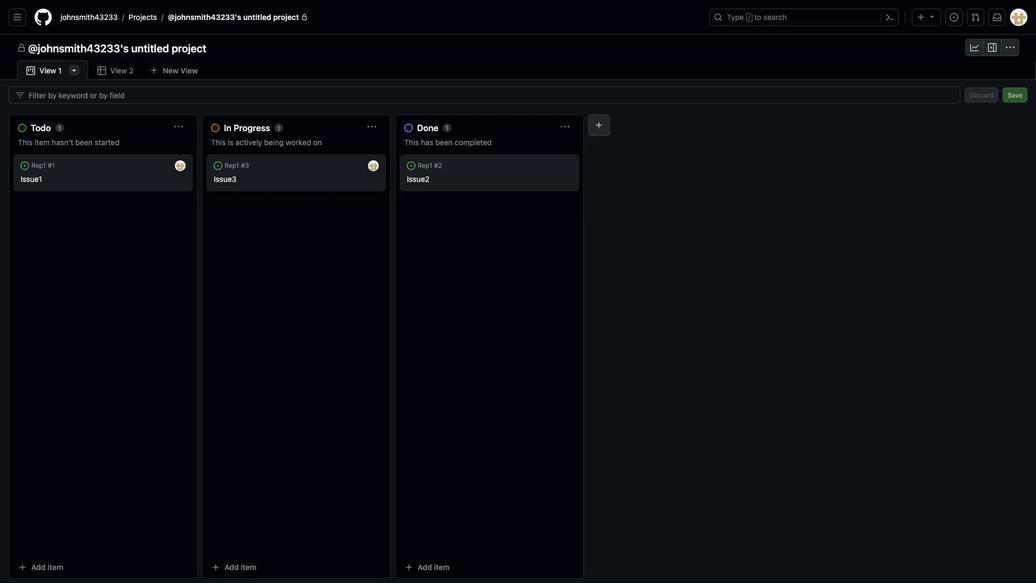 Task type: vqa. For each thing, say whether or not it's contained in the screenshot.
first Open issue icon from the left
yes



Task type: locate. For each thing, give the bounding box(es) containing it.
untitled
[[243, 13, 271, 22], [131, 42, 169, 54]]

0 horizontal spatial johnsmith43233 image
[[175, 160, 186, 171]]

save button
[[1003, 87, 1028, 103]]

/
[[122, 13, 124, 22], [161, 13, 164, 22], [748, 14, 751, 22]]

1
[[58, 66, 62, 75], [58, 124, 61, 132], [277, 124, 280, 132], [446, 124, 449, 132], [52, 162, 55, 169]]

2 left new
[[129, 66, 134, 75]]

/ left projects
[[122, 13, 124, 22]]

progress
[[234, 123, 270, 133]]

0 horizontal spatial /
[[122, 13, 124, 22]]

this left item
[[18, 138, 33, 147]]

0 vertical spatial 2
[[129, 66, 134, 75]]

todo
[[31, 123, 51, 133]]

0 horizontal spatial 2
[[129, 66, 134, 75]]

2 # from the left
[[241, 162, 245, 169]]

untitled left lock icon
[[243, 13, 271, 22]]

sc 9kayk9 0 image inside view filters region
[[16, 91, 24, 99]]

1 horizontal spatial untitled
[[243, 13, 271, 22]]

new view
[[163, 66, 198, 75]]

1 vertical spatial @johnsmith43233's untitled project
[[28, 42, 207, 54]]

0 vertical spatial untitled
[[243, 13, 271, 22]]

this for done
[[404, 138, 419, 147]]

sc 9kayk9 0 image for 'view 1' "link"
[[26, 66, 35, 75]]

view 2 link
[[88, 60, 143, 80]]

project navigation
[[0, 35, 1036, 60]]

this for todo
[[18, 138, 33, 147]]

open issue image up issue1 "button"
[[21, 161, 29, 170]]

1 up this has been completed
[[446, 124, 449, 132]]

tab list containing new view
[[17, 60, 222, 80]]

2 rep1 from the left
[[225, 162, 239, 169]]

item
[[35, 138, 50, 147]]

sc 9kayk9 0 image
[[971, 43, 979, 52], [17, 44, 26, 52]]

project up the new view
[[172, 42, 207, 54]]

johnsmith43233 image down todo column menu icon on the left top of the page
[[175, 160, 186, 171]]

view inside popup button
[[181, 66, 198, 75]]

view left view options for view 1 icon at the left top of the page
[[39, 66, 56, 75]]

1 horizontal spatial 2
[[438, 162, 442, 169]]

0 horizontal spatial rep1
[[31, 162, 46, 169]]

sc 9kayk9 0 image down 'view 1' "link"
[[16, 91, 24, 99]]

rep1 for todo
[[31, 162, 46, 169]]

rep1 # 1
[[31, 162, 55, 169]]

0 horizontal spatial sc 9kayk9 0 image
[[17, 44, 26, 52]]

view 1
[[39, 66, 62, 75]]

0 vertical spatial project
[[273, 13, 299, 22]]

1 horizontal spatial open issue image
[[214, 161, 222, 170]]

@johnsmith43233's
[[168, 13, 241, 22], [28, 42, 129, 54]]

0 horizontal spatial open issue image
[[21, 161, 29, 170]]

0 horizontal spatial #
[[48, 162, 52, 169]]

#
[[48, 162, 52, 169], [241, 162, 245, 169], [434, 162, 438, 169]]

1 rep1 from the left
[[31, 162, 46, 169]]

/ right projects
[[161, 13, 164, 22]]

1 view from the left
[[181, 66, 198, 75]]

1 horizontal spatial /
[[161, 13, 164, 22]]

list
[[56, 9, 703, 26]]

sc 9kayk9 0 image inside view 2 link
[[97, 66, 106, 75]]

sc 9kayk9 0 image for view 2 link
[[97, 66, 106, 75]]

0 horizontal spatial untitled
[[131, 42, 169, 54]]

more actions image
[[59, 161, 68, 170]]

sc 9kayk9 0 image left view 1
[[26, 66, 35, 75]]

@johnsmith43233's untitled project link
[[164, 9, 312, 26]]

0 horizontal spatial this
[[18, 138, 33, 147]]

johnsmith43233 / projects /
[[60, 13, 164, 22]]

johnsmith43233 image for in progress
[[368, 160, 379, 171]]

3 # from the left
[[434, 162, 438, 169]]

3 this from the left
[[404, 138, 419, 147]]

tab panel
[[0, 80, 1036, 583]]

1 horizontal spatial view
[[110, 66, 127, 75]]

# for in progress
[[241, 162, 245, 169]]

project left lock icon
[[273, 13, 299, 22]]

project inside list
[[273, 13, 299, 22]]

command palette image
[[886, 13, 895, 22]]

@johnsmith43233's inside "project" navigation
[[28, 42, 129, 54]]

0 horizontal spatial @johnsmith43233's
[[28, 42, 129, 54]]

projects
[[129, 13, 157, 22]]

this
[[18, 138, 33, 147], [211, 138, 226, 147], [404, 138, 419, 147]]

been right has
[[435, 138, 453, 147]]

1 horizontal spatial project
[[273, 13, 299, 22]]

this for in progress
[[211, 138, 226, 147]]

started
[[95, 138, 120, 147]]

1 for in progress
[[277, 124, 280, 132]]

2
[[129, 66, 134, 75], [438, 162, 442, 169]]

project inside navigation
[[172, 42, 207, 54]]

new
[[163, 66, 179, 75]]

2 left more actions icon
[[438, 162, 442, 169]]

2 horizontal spatial open issue image
[[407, 161, 416, 170]]

this left has
[[404, 138, 419, 147]]

this item hasn't been started
[[18, 138, 120, 147]]

2 horizontal spatial /
[[748, 14, 751, 22]]

tab list
[[17, 60, 222, 80]]

# down actively
[[241, 162, 245, 169]]

2 johnsmith43233 image from the left
[[368, 160, 379, 171]]

2 open issue image from the left
[[214, 161, 222, 170]]

johnsmith43233 link
[[56, 9, 122, 26]]

1 johnsmith43233 image from the left
[[175, 160, 186, 171]]

johnsmith43233
[[60, 13, 118, 22]]

3
[[245, 162, 249, 169]]

1 horizontal spatial @johnsmith43233's
[[168, 13, 241, 22]]

open issue image for in progress
[[214, 161, 222, 170]]

in progress column menu image
[[368, 123, 376, 131]]

johnsmith43233 image
[[175, 160, 186, 171], [368, 160, 379, 171]]

1 horizontal spatial this
[[211, 138, 226, 147]]

view right view options for view 1 icon at the left top of the page
[[110, 66, 127, 75]]

1 horizontal spatial #
[[241, 162, 245, 169]]

view right new
[[181, 66, 198, 75]]

/ for johnsmith43233
[[122, 13, 124, 22]]

1 left view options for view 1 icon at the left top of the page
[[58, 66, 62, 75]]

2 this from the left
[[211, 138, 226, 147]]

1 horizontal spatial rep1
[[225, 162, 239, 169]]

1 vertical spatial untitled
[[131, 42, 169, 54]]

1 horizontal spatial been
[[435, 138, 453, 147]]

1 # from the left
[[48, 162, 52, 169]]

rep1
[[31, 162, 46, 169], [225, 162, 239, 169], [418, 162, 432, 169]]

# left more actions image
[[48, 162, 52, 169]]

0 vertical spatial @johnsmith43233's
[[168, 13, 241, 22]]

in progress
[[224, 123, 270, 133]]

1 open issue image from the left
[[21, 161, 29, 170]]

1 vertical spatial 2
[[438, 162, 442, 169]]

sc 9kayk9 0 image up 'view 1' "link"
[[17, 44, 26, 52]]

@johnsmith43233's untitled project
[[168, 13, 299, 22], [28, 42, 207, 54]]

rep1 up issue1
[[31, 162, 46, 169]]

0 horizontal spatial project
[[172, 42, 207, 54]]

2 been from the left
[[435, 138, 453, 147]]

untitled inside list
[[243, 13, 271, 22]]

sc 9kayk9 0 image
[[988, 43, 997, 52], [1006, 43, 1015, 52], [26, 66, 35, 75], [97, 66, 106, 75], [16, 91, 24, 99]]

3 view from the left
[[110, 66, 127, 75]]

open issue image
[[21, 161, 29, 170], [214, 161, 222, 170], [407, 161, 416, 170]]

git pull request image
[[972, 13, 980, 22]]

3 open issue image from the left
[[407, 161, 416, 170]]

johnsmith43233 image down 'in progress column menu' icon
[[368, 160, 379, 171]]

untitled inside "project" navigation
[[131, 42, 169, 54]]

homepage image
[[35, 9, 52, 26]]

view
[[181, 66, 198, 75], [39, 66, 56, 75], [110, 66, 127, 75]]

view inside "link"
[[39, 66, 56, 75]]

rep1 up the 'issue3'
[[225, 162, 239, 169]]

2 horizontal spatial rep1
[[418, 162, 432, 169]]

on
[[313, 138, 322, 147]]

untitled up new
[[131, 42, 169, 54]]

2 horizontal spatial #
[[434, 162, 438, 169]]

issue opened image
[[950, 13, 959, 22]]

/ inside type / to search
[[748, 14, 751, 22]]

view for view 2
[[110, 66, 127, 75]]

done
[[417, 123, 439, 133]]

open issue image up issue2 button
[[407, 161, 416, 170]]

been
[[75, 138, 93, 147], [435, 138, 453, 147]]

project
[[273, 13, 299, 22], [172, 42, 207, 54]]

1 vertical spatial @johnsmith43233's
[[28, 42, 129, 54]]

# left more actions icon
[[434, 162, 438, 169]]

this left is
[[211, 138, 226, 147]]

2 horizontal spatial this
[[404, 138, 419, 147]]

1 for todo
[[58, 124, 61, 132]]

0 horizontal spatial view
[[39, 66, 56, 75]]

sc 9kayk9 0 image for view filters region
[[16, 91, 24, 99]]

1 vertical spatial project
[[172, 42, 207, 54]]

/ left to
[[748, 14, 751, 22]]

1 this from the left
[[18, 138, 33, 147]]

2 horizontal spatial view
[[181, 66, 198, 75]]

1 up hasn't
[[58, 124, 61, 132]]

2 view from the left
[[39, 66, 56, 75]]

sc 9kayk9 0 image down 'git pull request' icon
[[971, 43, 979, 52]]

issue1
[[21, 175, 42, 184]]

has
[[421, 138, 433, 147]]

1 up being
[[277, 124, 280, 132]]

save
[[1008, 91, 1023, 99]]

projects link
[[124, 9, 161, 26]]

open issue image for todo
[[21, 161, 29, 170]]

in
[[224, 123, 232, 133]]

/ for type
[[748, 14, 751, 22]]

sc 9kayk9 0 image left "view 2" at the left
[[97, 66, 106, 75]]

sc 9kayk9 0 image inside 'view 1' "link"
[[26, 66, 35, 75]]

0 horizontal spatial been
[[75, 138, 93, 147]]

open issue image up issue3 button
[[214, 161, 222, 170]]

being
[[264, 138, 284, 147]]

rep1 up issue2
[[418, 162, 432, 169]]

discard button
[[965, 87, 999, 103]]

been right hasn't
[[75, 138, 93, 147]]

worked
[[286, 138, 311, 147]]

1 horizontal spatial johnsmith43233 image
[[368, 160, 379, 171]]

0 vertical spatial @johnsmith43233's untitled project
[[168, 13, 299, 22]]

1 horizontal spatial sc 9kayk9 0 image
[[971, 43, 979, 52]]



Task type: describe. For each thing, give the bounding box(es) containing it.
rep1 # 2
[[418, 162, 442, 169]]

issue2
[[407, 175, 430, 184]]

to
[[755, 13, 762, 22]]

new view button
[[143, 62, 205, 79]]

3 rep1 from the left
[[418, 162, 432, 169]]

2 inside tab panel
[[438, 162, 442, 169]]

todo column menu image
[[174, 123, 183, 131]]

lock image
[[301, 14, 308, 21]]

sc 9kayk9 0 image down notifications icon
[[988, 43, 997, 52]]

search
[[764, 13, 787, 22]]

is
[[228, 138, 234, 147]]

@johnsmith43233's inside @johnsmith43233's untitled project link
[[168, 13, 241, 22]]

1 inside "link"
[[58, 66, 62, 75]]

view for view 1
[[39, 66, 56, 75]]

1 left more actions image
[[52, 162, 55, 169]]

actively
[[236, 138, 262, 147]]

this is actively being worked on
[[211, 138, 322, 147]]

sc 9kayk9 0 image up save button
[[1006, 43, 1015, 52]]

type / to search
[[727, 13, 787, 22]]

add a new column to the board image
[[595, 121, 604, 130]]

this has been completed
[[404, 138, 492, 147]]

view filters region
[[9, 86, 1028, 104]]

2 inside tab list
[[129, 66, 134, 75]]

view options for view 1 image
[[70, 66, 78, 74]]

hasn't
[[52, 138, 73, 147]]

completed
[[455, 138, 492, 147]]

notifications image
[[993, 13, 1002, 22]]

# for todo
[[48, 162, 52, 169]]

issue3 button
[[214, 175, 237, 184]]

1 for done
[[446, 124, 449, 132]]

view 1 link
[[17, 60, 88, 80]]

issue3
[[214, 175, 237, 184]]

list containing johnsmith43233 / projects /
[[56, 9, 703, 26]]

1 been from the left
[[75, 138, 93, 147]]

plus image
[[917, 13, 926, 22]]

view 2
[[110, 66, 134, 75]]

johnsmith43233 image for todo
[[175, 160, 186, 171]]

@johnsmith43233's untitled project inside list
[[168, 13, 299, 22]]

rep1 # 3
[[225, 162, 249, 169]]

more actions image
[[447, 161, 455, 170]]

issue1 button
[[21, 175, 42, 184]]

issue2 button
[[407, 175, 430, 184]]

tab panel containing todo
[[0, 80, 1036, 583]]

type
[[727, 13, 744, 22]]

rep1 for in progress
[[225, 162, 239, 169]]

done column menu image
[[561, 123, 570, 131]]

@johnsmith43233's untitled project inside "project" navigation
[[28, 42, 207, 54]]

discard
[[970, 91, 994, 99]]

Filter by keyword or by field field
[[29, 87, 952, 103]]

triangle down image
[[928, 12, 937, 21]]



